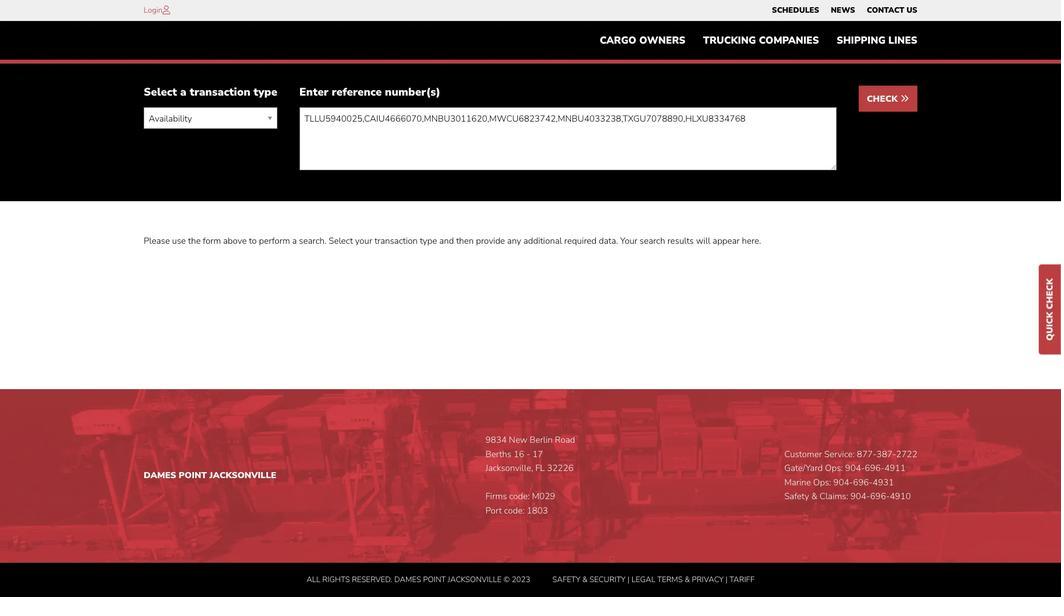 Task type: describe. For each thing, give the bounding box(es) containing it.
shipping
[[837, 34, 886, 47]]

0 vertical spatial point
[[179, 470, 207, 482]]

877-
[[858, 448, 877, 461]]

firms code:  m029 port code:  1803
[[486, 491, 556, 517]]

additional
[[524, 235, 563, 247]]

schedules link
[[773, 3, 820, 18]]

1 vertical spatial 904-
[[834, 477, 854, 489]]

login
[[144, 5, 163, 15]]

0 vertical spatial select
[[144, 85, 177, 100]]

port
[[486, 505, 502, 517]]

number(s)
[[385, 85, 441, 100]]

0 vertical spatial 904-
[[846, 463, 866, 475]]

customer
[[785, 448, 823, 461]]

all rights reserved. dames point jacksonville © 2023
[[307, 574, 531, 585]]

2722
[[897, 448, 918, 461]]

then
[[457, 235, 474, 247]]

perform
[[259, 235, 290, 247]]

1 horizontal spatial check
[[1045, 279, 1057, 309]]

shipping lines
[[837, 34, 918, 47]]

cargo owners
[[600, 34, 686, 47]]

1 vertical spatial select
[[329, 235, 353, 247]]

any
[[508, 235, 522, 247]]

marine
[[785, 477, 812, 489]]

4911
[[885, 463, 906, 475]]

4910
[[890, 491, 912, 503]]

select a transaction type
[[144, 85, 278, 100]]

owners
[[640, 34, 686, 47]]

search
[[640, 235, 666, 247]]

your
[[355, 235, 373, 247]]

0 vertical spatial a
[[180, 85, 187, 100]]

berths
[[486, 448, 512, 461]]

schedules
[[773, 5, 820, 15]]

terms
[[658, 574, 683, 585]]

menu bar containing cargo owners
[[591, 29, 927, 52]]

menu bar containing schedules
[[767, 3, 924, 18]]

2 | from the left
[[726, 574, 728, 585]]

2023
[[512, 574, 531, 585]]

berlin
[[530, 434, 553, 446]]

1 vertical spatial 696-
[[854, 477, 873, 489]]

check button
[[859, 86, 918, 112]]

2 vertical spatial 904-
[[851, 491, 871, 503]]

reference
[[332, 85, 382, 100]]

contact
[[867, 5, 905, 15]]

us
[[907, 5, 918, 15]]

quick check link
[[1040, 265, 1062, 355]]

quick check
[[1045, 279, 1057, 341]]

please use the form above to perform a search. select your transaction type and then provide any additional required data. your search results will appear here.
[[144, 235, 762, 247]]

legal terms & privacy link
[[632, 574, 724, 585]]

enter reference number(s)
[[300, 85, 441, 100]]

to
[[249, 235, 257, 247]]

companies
[[759, 34, 820, 47]]

all
[[307, 574, 321, 585]]

shipping lines link
[[829, 29, 927, 52]]

1 vertical spatial a
[[292, 235, 297, 247]]

search.
[[299, 235, 327, 247]]

contact us
[[867, 5, 918, 15]]

appear
[[713, 235, 740, 247]]

news
[[832, 5, 856, 15]]

387-
[[877, 448, 897, 461]]

your
[[621, 235, 638, 247]]

check inside button
[[868, 93, 901, 105]]

firms
[[486, 491, 507, 503]]

safety & security | legal terms & privacy | tariff
[[553, 574, 755, 585]]

safety inside customer service: 877-387-2722 gate/yard ops: 904-696-4911 marine ops: 904-696-4931 safety & claims: 904-696-4910
[[785, 491, 810, 503]]

form
[[203, 235, 221, 247]]

data.
[[599, 235, 619, 247]]

fl
[[536, 463, 545, 475]]

17
[[533, 448, 544, 461]]

1 horizontal spatial type
[[420, 235, 437, 247]]

quick
[[1045, 312, 1057, 341]]

Enter reference number(s) text field
[[300, 108, 837, 171]]



Task type: vqa. For each thing, say whether or not it's contained in the screenshot.
the Trucking Companies
yes



Task type: locate. For each thing, give the bounding box(es) containing it.
security
[[590, 574, 626, 585]]

and
[[440, 235, 454, 247]]

login link
[[144, 5, 163, 15]]

required
[[565, 235, 597, 247]]

code: right port
[[504, 505, 525, 517]]

904-
[[846, 463, 866, 475], [834, 477, 854, 489], [851, 491, 871, 503]]

0 horizontal spatial a
[[180, 85, 187, 100]]

results
[[668, 235, 694, 247]]

enter
[[300, 85, 329, 100]]

here.
[[743, 235, 762, 247]]

use
[[172, 235, 186, 247]]

ops: up claims: at the bottom
[[814, 477, 832, 489]]

type
[[254, 85, 278, 100], [420, 235, 437, 247]]

0 vertical spatial safety
[[785, 491, 810, 503]]

1 vertical spatial point
[[423, 574, 446, 585]]

reserved.
[[352, 574, 393, 585]]

0 horizontal spatial safety
[[553, 574, 581, 585]]

4931
[[873, 477, 895, 489]]

0 horizontal spatial type
[[254, 85, 278, 100]]

0 vertical spatial ops:
[[826, 463, 844, 475]]

menu bar down schedules "link"
[[591, 29, 927, 52]]

1 vertical spatial type
[[420, 235, 437, 247]]

will
[[697, 235, 711, 247]]

0 horizontal spatial &
[[583, 574, 588, 585]]

|
[[628, 574, 630, 585], [726, 574, 728, 585]]

| left tariff
[[726, 574, 728, 585]]

cargo owners link
[[591, 29, 695, 52]]

1 vertical spatial safety
[[553, 574, 581, 585]]

16
[[514, 448, 525, 461]]

1 horizontal spatial select
[[329, 235, 353, 247]]

0 vertical spatial type
[[254, 85, 278, 100]]

tariff
[[730, 574, 755, 585]]

1803
[[527, 505, 548, 517]]

0 vertical spatial jacksonville
[[210, 470, 277, 482]]

cargo
[[600, 34, 637, 47]]

0 vertical spatial check
[[868, 93, 901, 105]]

1 vertical spatial jacksonville
[[448, 574, 502, 585]]

code:
[[510, 491, 530, 503], [504, 505, 525, 517]]

1 | from the left
[[628, 574, 630, 585]]

0 horizontal spatial point
[[179, 470, 207, 482]]

legal
[[632, 574, 656, 585]]

claims:
[[820, 491, 849, 503]]

rights
[[323, 574, 350, 585]]

2 horizontal spatial &
[[812, 491, 818, 503]]

safety left security
[[553, 574, 581, 585]]

please
[[144, 235, 170, 247]]

1 vertical spatial ops:
[[814, 477, 832, 489]]

safety down marine
[[785, 491, 810, 503]]

safety & security link
[[553, 574, 626, 585]]

angle double right image
[[901, 94, 910, 103]]

news link
[[832, 3, 856, 18]]

9834
[[486, 434, 507, 446]]

menu bar up shipping
[[767, 3, 924, 18]]

code: up 1803 at bottom
[[510, 491, 530, 503]]

type left and
[[420, 235, 437, 247]]

1 horizontal spatial a
[[292, 235, 297, 247]]

select
[[144, 85, 177, 100], [329, 235, 353, 247]]

1 horizontal spatial |
[[726, 574, 728, 585]]

1 horizontal spatial &
[[685, 574, 691, 585]]

dames
[[144, 470, 176, 482], [395, 574, 421, 585]]

1 horizontal spatial point
[[423, 574, 446, 585]]

lines
[[889, 34, 918, 47]]

0 horizontal spatial jacksonville
[[210, 470, 277, 482]]

a
[[180, 85, 187, 100], [292, 235, 297, 247]]

gate/yard
[[785, 463, 823, 475]]

check
[[868, 93, 901, 105], [1045, 279, 1057, 309]]

1 vertical spatial dames
[[395, 574, 421, 585]]

m029
[[532, 491, 556, 503]]

904- up claims: at the bottom
[[834, 477, 854, 489]]

& left security
[[583, 574, 588, 585]]

new
[[509, 434, 528, 446]]

1 vertical spatial code:
[[504, 505, 525, 517]]

safety
[[785, 491, 810, 503], [553, 574, 581, 585]]

ops:
[[826, 463, 844, 475], [814, 477, 832, 489]]

904- down 877-
[[846, 463, 866, 475]]

0 vertical spatial 696-
[[866, 463, 885, 475]]

tariff link
[[730, 574, 755, 585]]

0 horizontal spatial select
[[144, 85, 177, 100]]

trucking companies
[[704, 34, 820, 47]]

& left claims: at the bottom
[[812, 491, 818, 503]]

0 vertical spatial transaction
[[190, 85, 251, 100]]

1 horizontal spatial jacksonville
[[448, 574, 502, 585]]

menu bar
[[767, 3, 924, 18], [591, 29, 927, 52]]

1 horizontal spatial safety
[[785, 491, 810, 503]]

contact us link
[[867, 3, 918, 18]]

transaction
[[190, 85, 251, 100], [375, 235, 418, 247]]

customer service: 877-387-2722 gate/yard ops: 904-696-4911 marine ops: 904-696-4931 safety & claims: 904-696-4910
[[785, 448, 918, 503]]

jacksonville
[[210, 470, 277, 482], [448, 574, 502, 585]]

0 horizontal spatial |
[[628, 574, 630, 585]]

service:
[[825, 448, 855, 461]]

2 vertical spatial 696-
[[871, 491, 890, 503]]

& inside customer service: 877-387-2722 gate/yard ops: 904-696-4911 marine ops: 904-696-4931 safety & claims: 904-696-4910
[[812, 491, 818, 503]]

point
[[179, 470, 207, 482], [423, 574, 446, 585]]

footer
[[0, 389, 1062, 597]]

| left legal
[[628, 574, 630, 585]]

0 horizontal spatial transaction
[[190, 85, 251, 100]]

dames point jacksonville
[[144, 470, 277, 482]]

privacy
[[692, 574, 724, 585]]

type left the enter
[[254, 85, 278, 100]]

the
[[188, 235, 201, 247]]

0 vertical spatial menu bar
[[767, 3, 924, 18]]

provide
[[476, 235, 505, 247]]

1 vertical spatial check
[[1045, 279, 1057, 309]]

32226
[[548, 463, 574, 475]]

9834 new berlin road berths 16 - 17 jacksonville, fl 32226
[[486, 434, 576, 475]]

0 horizontal spatial dames
[[144, 470, 176, 482]]

trucking companies link
[[695, 29, 829, 52]]

& right terms
[[685, 574, 691, 585]]

footer containing 9834 new berlin road
[[0, 389, 1062, 597]]

road
[[555, 434, 576, 446]]

©
[[504, 574, 510, 585]]

1 horizontal spatial dames
[[395, 574, 421, 585]]

0 vertical spatial code:
[[510, 491, 530, 503]]

&
[[812, 491, 818, 503], [583, 574, 588, 585], [685, 574, 691, 585]]

trucking
[[704, 34, 757, 47]]

0 vertical spatial dames
[[144, 470, 176, 482]]

ops: down the service:
[[826, 463, 844, 475]]

jacksonville,
[[486, 463, 534, 475]]

user image
[[163, 6, 170, 14]]

1 vertical spatial transaction
[[375, 235, 418, 247]]

904- right claims: at the bottom
[[851, 491, 871, 503]]

1 horizontal spatial transaction
[[375, 235, 418, 247]]

above
[[223, 235, 247, 247]]

1 vertical spatial menu bar
[[591, 29, 927, 52]]

-
[[527, 448, 531, 461]]

0 horizontal spatial check
[[868, 93, 901, 105]]



